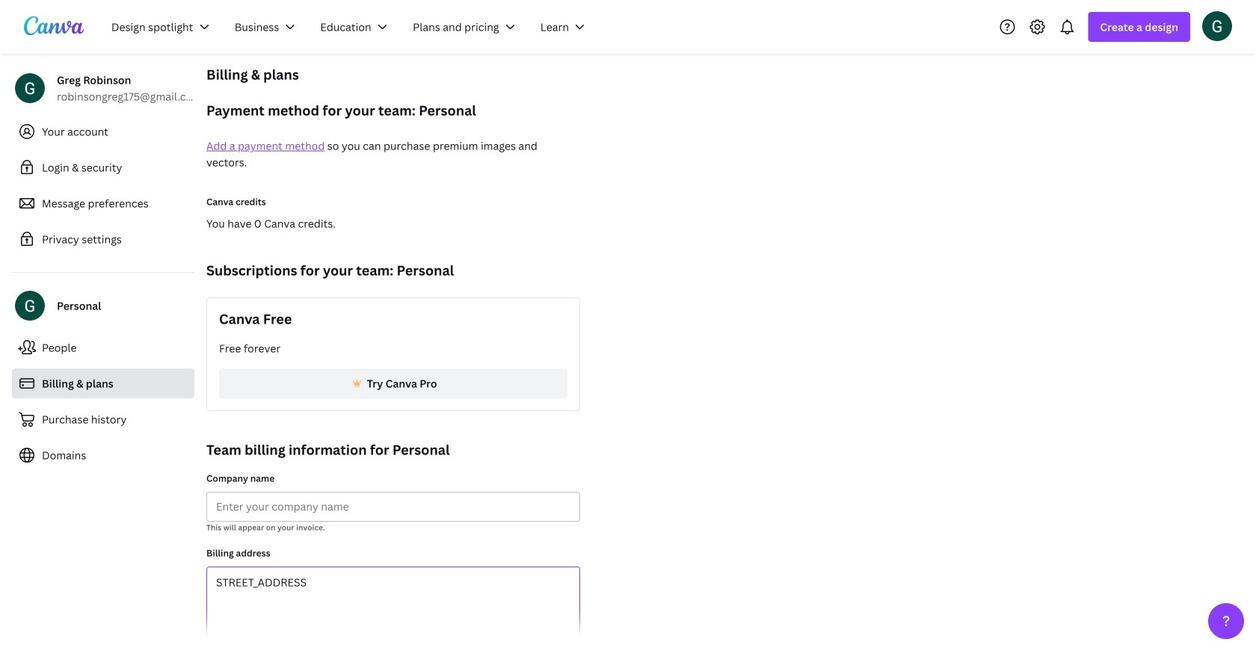 Task type: describe. For each thing, give the bounding box(es) containing it.
top level navigation element
[[102, 12, 601, 42]]

Enter your company address text field
[[207, 568, 580, 651]]



Task type: vqa. For each thing, say whether or not it's contained in the screenshot.
"Top level navigation" element
yes



Task type: locate. For each thing, give the bounding box(es) containing it.
Enter your company name text field
[[216, 493, 571, 521]]

greg robinson image
[[1203, 11, 1233, 41]]



